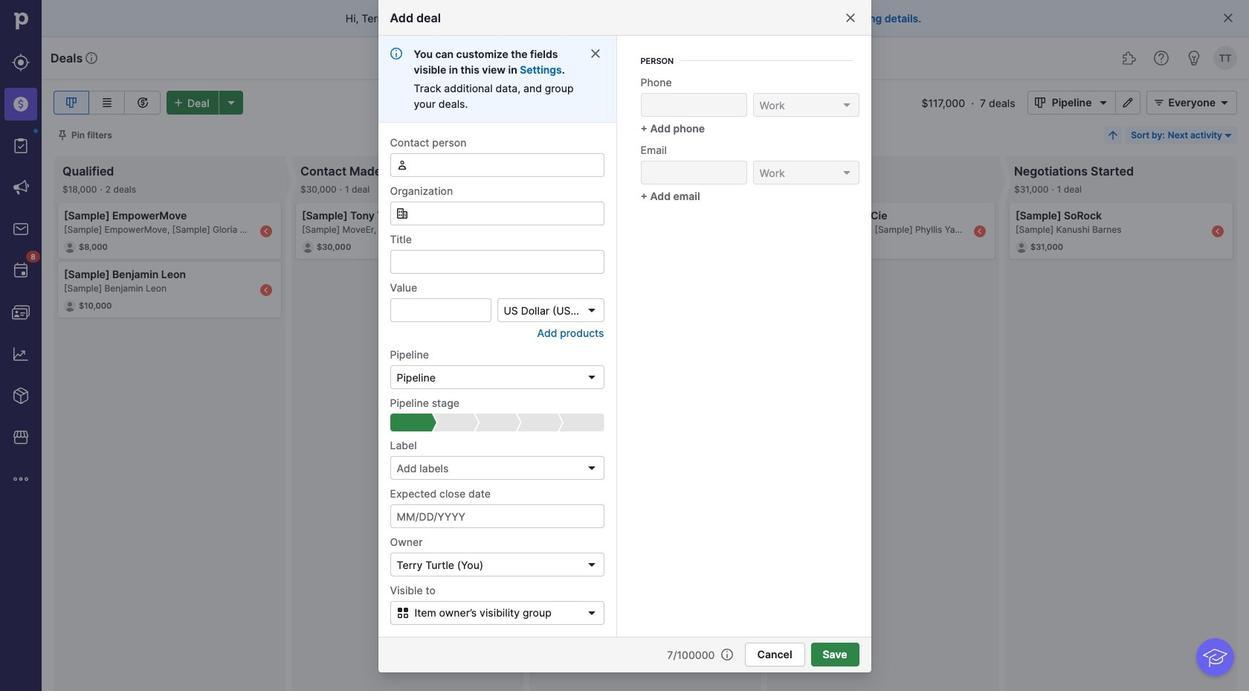 Task type: describe. For each thing, give the bounding box(es) containing it.
marketplace image
[[12, 428, 30, 446]]

campaigns image
[[12, 179, 30, 196]]

edit pipeline image
[[1120, 97, 1138, 109]]

negotiations started element
[[558, 414, 604, 431]]

contacts image
[[12, 304, 30, 321]]

Search Pipedrive field
[[491, 43, 759, 73]]

add deal element
[[167, 91, 243, 115]]

info image
[[86, 52, 98, 64]]

quick help image
[[1153, 49, 1171, 67]]

color primary inverted image
[[170, 97, 187, 109]]

home image
[[10, 10, 32, 32]]

list image
[[98, 94, 116, 112]]

2 color undefined image from the top
[[12, 262, 30, 280]]

color info image
[[390, 48, 402, 60]]

demo scheduled element
[[474, 414, 521, 431]]

knowledge center bot, also known as kc bot is an onboarding assistant that allows you to see the list of onboarding items in one place for quick and easy reference. this improves your in-app experience. image
[[1197, 638, 1235, 676]]

forecast image
[[134, 94, 151, 112]]

pipeline image
[[62, 94, 80, 112]]

contact made element
[[432, 414, 479, 431]]

quick add image
[[777, 49, 794, 67]]

add deal options image
[[222, 97, 240, 109]]



Task type: vqa. For each thing, say whether or not it's contained in the screenshot.
QUICK ADD image
yes



Task type: locate. For each thing, give the bounding box(es) containing it.
products image
[[12, 387, 30, 405]]

None text field
[[641, 93, 747, 117], [390, 202, 604, 225], [390, 250, 604, 274], [390, 298, 491, 322], [641, 93, 747, 117], [390, 202, 604, 225], [390, 250, 604, 274], [390, 298, 491, 322]]

leads image
[[12, 54, 30, 71]]

qualified element
[[390, 414, 437, 431]]

more image
[[12, 470, 30, 488]]

color primary image
[[1223, 12, 1235, 24], [590, 48, 601, 60], [1216, 97, 1234, 109], [841, 99, 853, 111], [57, 129, 68, 141], [841, 167, 853, 179], [396, 208, 408, 219], [586, 304, 598, 316], [586, 371, 598, 383], [586, 462, 598, 474], [394, 607, 412, 619], [583, 607, 601, 619], [721, 649, 733, 661]]

1 color undefined image from the top
[[12, 137, 30, 155]]

color primary image
[[1032, 97, 1049, 109], [1095, 97, 1113, 109], [1151, 97, 1169, 109], [1223, 129, 1235, 141], [396, 159, 408, 171], [586, 559, 598, 571]]

sales inbox image
[[12, 220, 30, 238]]

1 vertical spatial color undefined image
[[12, 262, 30, 280]]

color undefined image
[[12, 137, 30, 155], [12, 262, 30, 280]]

color undefined image down deals image
[[12, 137, 30, 155]]

color undefined image up contacts image
[[12, 262, 30, 280]]

menu
[[0, 0, 42, 691]]

MM/DD/YYYY text field
[[390, 504, 604, 528]]

dialog
[[0, 0, 1250, 691]]

None field
[[753, 93, 860, 117], [390, 153, 604, 177], [753, 161, 860, 184], [390, 202, 604, 225], [497, 298, 604, 322], [390, 365, 604, 389], [390, 553, 604, 577], [753, 93, 860, 117], [390, 153, 604, 177], [753, 161, 860, 184], [390, 202, 604, 225], [497, 298, 604, 322], [390, 365, 604, 389], [390, 553, 604, 577]]

None text field
[[390, 153, 604, 177], [641, 161, 747, 184], [390, 153, 604, 177], [641, 161, 747, 184]]

insights image
[[12, 345, 30, 363]]

proposal made element
[[516, 414, 562, 431]]

0 vertical spatial color undefined image
[[12, 137, 30, 155]]

close image
[[845, 12, 857, 24]]

menu item
[[0, 83, 42, 125]]

change order image
[[1108, 129, 1120, 141]]

sales assistant image
[[1186, 49, 1204, 67]]

deals image
[[12, 95, 30, 113]]



